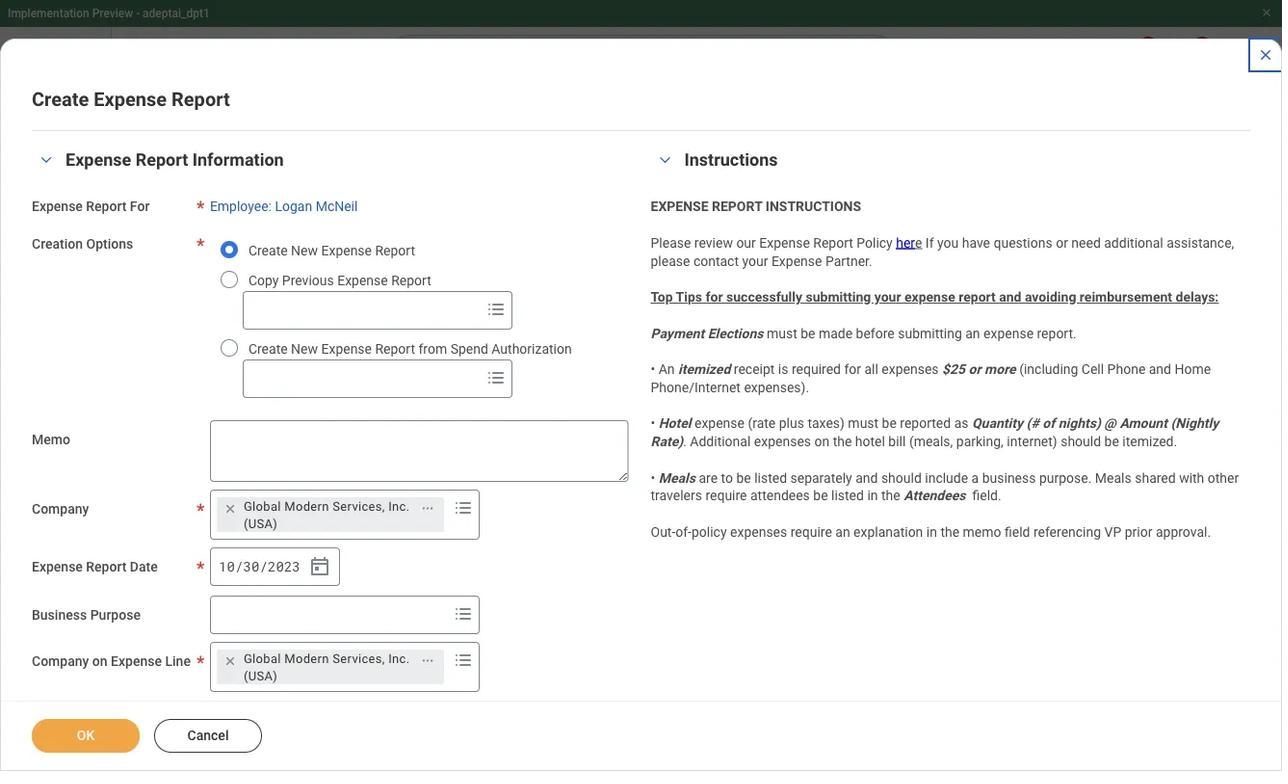 Task type: locate. For each thing, give the bounding box(es) containing it.
1 search field from the top
[[244, 293, 481, 327]]

company
[[32, 501, 89, 517], [32, 653, 89, 669]]

modern down business purpose field
[[285, 651, 329, 665]]

search field down copy previous expense report
[[244, 293, 481, 327]]

amount up itemized.
[[1120, 416, 1168, 431]]

x small image
[[221, 499, 240, 518]]

meals inside the are to be listed separately and should include a business purpose. meals shared with other travelers require attendees be listed in the
[[1096, 470, 1132, 486]]

Business Purpose field
[[211, 597, 448, 632]]

4 1 button from the top
[[290, 582, 300, 598]]

11/22/2016
[[458, 394, 520, 408]]

rental
[[589, 442, 622, 455]]

1 horizontal spatial the
[[882, 488, 901, 504]]

amount inside popup button
[[1075, 358, 1116, 371]]

expensed element for 11/10/2016
[[325, 532, 375, 550]]

0 vertical spatial usd
[[1133, 442, 1155, 455]]

1 button for 11/10/2016
[[290, 535, 300, 551]]

919.00
[[1082, 536, 1117, 550]]

inc. left related actions icon
[[389, 651, 410, 665]]

1 button down 2023
[[290, 582, 300, 598]]

information
[[193, 150, 284, 170]]

/ right 30 on the bottom left
[[260, 558, 268, 575]]

copy
[[249, 272, 279, 288]]

0 horizontal spatial /
[[235, 558, 243, 575]]

2 • from the top
[[651, 416, 656, 431]]

1 vertical spatial on
[[92, 653, 108, 669]]

the down taxes)
[[833, 434, 852, 450]]

0 vertical spatial and
[[1000, 289, 1022, 305]]

• for • hotel expense (rate plus taxes) must be reported as
[[651, 416, 656, 431]]

should down nights)
[[1061, 434, 1102, 450]]

with
[[1180, 470, 1205, 486]]

1 horizontal spatial /
[[260, 558, 268, 575]]

global modern services, inc. (usa), press delete to clear value. option
[[217, 497, 444, 532], [217, 649, 444, 684]]

0 vertical spatial new
[[291, 242, 318, 258]]

2 expensed element from the top
[[325, 485, 375, 502]]

attendees
[[751, 488, 810, 504]]

partner.
[[826, 253, 873, 269]]

2 vertical spatial the
[[941, 524, 960, 540]]

expense report information button
[[66, 150, 284, 170]]

global modern services, inc. (usa) element down business purpose field
[[244, 649, 411, 684]]

amount button
[[1062, 325, 1125, 377]]

0 horizontal spatial meals
[[659, 470, 696, 486]]

1 horizontal spatial and
[[1000, 289, 1022, 305]]

chevron down image for instructions
[[654, 153, 677, 167]]

report up status
[[375, 341, 415, 356]]

1 vertical spatial should
[[882, 470, 922, 486]]

1 vertical spatial submitting
[[899, 325, 963, 341]]

expenses down the attendees
[[731, 524, 788, 540]]

must up "is"
[[767, 325, 798, 341]]

expense inside 'if you have questions or need additional assistance, please contact your expense partner.'
[[772, 253, 823, 269]]

chevron down image inside instructions 'group'
[[654, 153, 677, 167]]

1 vertical spatial search field
[[244, 361, 481, 396]]

2 chevron down image from the left
[[654, 153, 677, 167]]

1 button for 11/11/2016
[[290, 488, 300, 503]]

charge description/memo
[[881, 358, 1018, 371]]

approval.
[[1157, 524, 1212, 540]]

an up "description/memo"
[[966, 325, 981, 341]]

0 vertical spatial global modern services, inc. (usa)
[[244, 499, 410, 530]]

modern up calendar image
[[285, 499, 329, 513]]

description/memo
[[921, 358, 1018, 371]]

0 vertical spatial should
[[1061, 434, 1102, 450]]

1 vertical spatial modern
[[285, 651, 329, 665]]

hotel
[[659, 416, 692, 431]]

include
[[926, 470, 969, 486]]

transactions inside tab list
[[312, 251, 384, 266]]

expense right our
[[760, 235, 810, 251]]

your down our
[[743, 253, 769, 269]]

0 vertical spatial or
[[1057, 235, 1069, 251]]

4 1 from the top
[[290, 583, 297, 597]]

expenses).
[[744, 379, 810, 395]]

0 horizontal spatial should
[[882, 470, 922, 486]]

global modern services, inc. (usa) down business purpose field
[[244, 651, 410, 683]]

inc. for company on expense line
[[389, 651, 410, 665]]

usd for 919.00
[[1133, 536, 1155, 550]]

0 vertical spatial •
[[651, 361, 656, 377]]

must up hotel on the right
[[849, 416, 879, 431]]

(meals,
[[910, 434, 954, 450]]

report up copy previous expense report
[[375, 242, 415, 258]]

1 mobile from the left
[[569, 489, 604, 502]]

nights)
[[1059, 416, 1102, 431]]

1 vertical spatial •
[[651, 416, 656, 431]]

0 vertical spatial your
[[743, 253, 769, 269]]

expense report information
[[66, 150, 284, 170]]

1 for 11/09/2016
[[290, 583, 297, 597]]

30
[[243, 557, 260, 575]]

transactions for expense
[[209, 110, 322, 133]]

2 meals from the left
[[1096, 470, 1132, 486]]

11/10/2016
[[458, 536, 520, 550]]

1 button up 2023
[[290, 535, 300, 551]]

prompts image up date popup button
[[485, 298, 508, 321]]

4 expensed from the top
[[325, 583, 375, 597]]

2 usd from the top
[[1133, 536, 1155, 550]]

amount down report.
[[1075, 358, 1116, 371]]

table image
[[1176, 298, 1195, 317]]

business
[[32, 607, 87, 623]]

3 row from the top
[[120, 425, 1225, 472]]

0 horizontal spatial submitting
[[806, 289, 872, 305]]

have
[[963, 235, 991, 251]]

1 vertical spatial for
[[845, 361, 862, 377]]

expense up copy previous expense report
[[321, 242, 372, 258]]

1 vertical spatial usd link
[[1133, 532, 1155, 550]]

0 horizontal spatial and
[[856, 470, 879, 486]]

0 horizontal spatial your
[[743, 253, 769, 269]]

2 new from the top
[[291, 341, 318, 356]]

104.00
[[1082, 442, 1117, 455]]

prompts image down '11/09/2016'
[[452, 602, 475, 625]]

search field down create new expense report from spend authorization
[[244, 361, 481, 396]]

search field for previous
[[244, 293, 481, 327]]

expense up expense report information button
[[132, 110, 205, 133]]

0 horizontal spatial on
[[92, 653, 108, 669]]

2 expensed from the top
[[325, 489, 375, 502]]

prompts image
[[485, 298, 508, 321], [485, 366, 508, 389], [452, 496, 475, 519], [452, 602, 475, 625]]

1 horizontal spatial chevron down image
[[654, 153, 677, 167]]

date up purpose
[[130, 559, 158, 575]]

expense
[[94, 88, 167, 110], [132, 110, 205, 133], [66, 150, 131, 170], [32, 199, 83, 214], [760, 235, 810, 251], [321, 242, 372, 258], [772, 253, 823, 269], [338, 272, 388, 288], [321, 341, 372, 356], [32, 559, 83, 575], [111, 653, 162, 669]]

chevron down image
[[35, 153, 58, 167], [654, 153, 677, 167]]

on down business purpose
[[92, 653, 108, 669]]

date inside expense report information group
[[130, 559, 158, 575]]

2 modern from the top
[[285, 651, 329, 665]]

on
[[815, 434, 830, 450], [92, 653, 108, 669]]

expense down "(2)"
[[338, 272, 388, 288]]

tab list
[[100, 237, 1244, 283]]

1 modern from the top
[[285, 499, 329, 513]]

1 vertical spatial global
[[244, 651, 281, 665]]

expand table image
[[1202, 298, 1221, 317]]

meals up '14.99'
[[1096, 470, 1132, 486]]

1 company from the top
[[32, 501, 89, 517]]

on down taxes)
[[815, 434, 830, 450]]

1 button for 11/22/2016
[[290, 393, 300, 409]]

click to view/edit grid preferences image
[[1124, 299, 1145, 320]]

0 horizontal spatial or
[[969, 361, 982, 377]]

/
[[235, 558, 243, 575], [260, 558, 268, 575]]

in up explanation on the bottom right of page
[[868, 488, 879, 504]]

or inside 'if you have questions or need additional assistance, please contact your expense partner.'
[[1057, 235, 1069, 251]]

prompts image for new
[[485, 366, 508, 389]]

transactions
[[209, 110, 322, 133], [312, 251, 384, 266]]

1 usd link from the top
[[1133, 438, 1155, 455]]

in down 'attendees'
[[927, 524, 938, 540]]

0 vertical spatial services,
[[333, 499, 385, 513]]

1 vertical spatial or
[[969, 361, 982, 377]]

2 vertical spatial expense
[[695, 416, 745, 431]]

be
[[801, 325, 816, 341], [883, 416, 897, 431], [1105, 434, 1120, 450], [737, 470, 752, 486], [814, 488, 829, 504]]

should up the mobile internet
[[882, 470, 922, 486]]

1 vertical spatial date
[[130, 559, 158, 575]]

line
[[165, 653, 191, 669]]

1 new from the top
[[291, 242, 318, 258]]

1 horizontal spatial phone
[[1108, 361, 1146, 377]]

listed down separately
[[832, 488, 865, 504]]

2 global from the top
[[244, 651, 281, 665]]

1 chevron down image from the left
[[35, 153, 58, 167]]

or right $25
[[969, 361, 982, 377]]

1 vertical spatial services,
[[333, 651, 385, 665]]

require down the attendees
[[791, 524, 833, 540]]

prompts image up '11/22/2016'
[[485, 366, 508, 389]]

mobile
[[569, 489, 604, 502], [880, 489, 915, 502]]

the up explanation on the bottom right of page
[[882, 488, 901, 504]]

1 vertical spatial require
[[791, 524, 833, 540]]

1 vertical spatial global modern services, inc. (usa)
[[244, 651, 410, 683]]

-
[[136, 7, 140, 20]]

1 global modern services, inc. (usa) from the top
[[244, 499, 410, 530]]

1 • from the top
[[651, 361, 656, 377]]

1 expensed from the top
[[325, 394, 375, 408]]

implementation preview -   adeptai_dpt1 banner
[[0, 0, 1283, 89]]

3 • from the top
[[651, 470, 656, 486]]

to
[[722, 470, 733, 486]]

attachments
[[241, 358, 307, 371]]

create for create expense report
[[32, 88, 89, 110]]

transactions up copy previous expense report
[[312, 251, 384, 266]]

1 vertical spatial amount
[[1120, 416, 1168, 431]]

1 horizontal spatial in
[[927, 524, 938, 540]]

export to excel image
[[1028, 299, 1049, 320]]

expensed for 11/10/2016
[[325, 536, 375, 550]]

her
[[897, 235, 916, 251]]

expensed element for 11/22/2016
[[325, 390, 375, 408]]

1 global modern services, inc. (usa) element from the top
[[244, 497, 411, 532]]

• left hotel
[[651, 416, 656, 431]]

1 down 2023
[[290, 583, 297, 597]]

1 vertical spatial in
[[927, 524, 938, 540]]

your up before
[[875, 289, 902, 305]]

mobile down the car
[[569, 489, 604, 502]]

global modern services, inc. (usa), press delete to clear value. option down business purpose field
[[217, 649, 444, 684]]

inc. left related actions image
[[389, 499, 410, 513]]

• left an
[[651, 361, 656, 377]]

date down spend
[[459, 358, 483, 371]]

cell
[[1082, 361, 1105, 377]]

company up expense report date
[[32, 501, 89, 517]]

0 vertical spatial amount
[[1075, 358, 1116, 371]]

2 global modern services, inc. (usa), press delete to clear value. option from the top
[[217, 649, 444, 684]]

4 expensed element from the top
[[325, 579, 375, 597]]

2 1 from the top
[[290, 489, 297, 502]]

0 horizontal spatial in
[[868, 488, 879, 504]]

1 vertical spatial global modern services, inc. (usa) element
[[244, 649, 411, 684]]

create for create new expense report
[[249, 242, 288, 258]]

2 vertical spatial •
[[651, 470, 656, 486]]

and down hotel on the right
[[856, 470, 879, 486]]

transactions up information
[[209, 110, 322, 133]]

additional
[[1105, 235, 1164, 251]]

/ right 10
[[235, 558, 243, 575]]

0 horizontal spatial mobile
[[569, 489, 604, 502]]

create up copy
[[249, 242, 288, 258]]

0 horizontal spatial require
[[706, 488, 748, 504]]

• meals
[[651, 470, 699, 486]]

usd right vp
[[1133, 536, 1155, 550]]

cell
[[773, 378, 873, 425], [873, 378, 1062, 425], [1062, 378, 1126, 425], [1126, 378, 1225, 425], [317, 425, 450, 472], [450, 425, 561, 472], [773, 425, 873, 472], [873, 425, 1062, 472], [773, 472, 873, 520], [773, 520, 873, 567], [873, 520, 1062, 567], [561, 567, 773, 614], [773, 567, 873, 614], [873, 567, 1062, 614], [1062, 567, 1126, 614], [1126, 567, 1225, 614]]

global modern services, inc. (usa) for company on expense line
[[244, 651, 410, 683]]

1 vertical spatial company
[[32, 653, 89, 669]]

0 vertical spatial global modern services, inc. (usa), press delete to clear value. option
[[217, 497, 444, 532]]

row containing car rental & fuel
[[120, 425, 1225, 472]]

0 vertical spatial the
[[833, 434, 852, 450]]

if you have questions or need additional assistance, please contact your expense partner.
[[651, 235, 1238, 269]]

1 horizontal spatial your
[[875, 289, 902, 305]]

1 usd from the top
[[1133, 442, 1155, 455]]

2 search field from the top
[[244, 361, 481, 396]]

or
[[1057, 235, 1069, 251], [969, 361, 982, 377]]

1 horizontal spatial require
[[791, 524, 833, 540]]

1 expensed element from the top
[[325, 390, 375, 408]]

2 vertical spatial and
[[856, 470, 879, 486]]

phone down &
[[607, 489, 639, 502]]

new for create new expense report
[[291, 242, 318, 258]]

usd link right vp
[[1133, 532, 1155, 550]]

0 horizontal spatial phone
[[607, 489, 639, 502]]

listed up the attendees
[[755, 470, 788, 486]]

create up attachments
[[249, 341, 288, 356]]

0 vertical spatial company
[[32, 501, 89, 517]]

0 vertical spatial usd link
[[1133, 438, 1155, 455]]

the left memo
[[941, 524, 960, 540]]

require inside the are to be listed separately and should include a business purpose. meals shared with other travelers require attendees be listed in the
[[706, 488, 748, 504]]

2 1 button from the top
[[290, 488, 300, 503]]

new up attachments
[[291, 341, 318, 356]]

car rental & fuel link
[[569, 438, 656, 455]]

taxes)
[[808, 416, 845, 431]]

2 / from the left
[[260, 558, 268, 575]]

date inside popup button
[[459, 358, 483, 371]]

related actions image
[[421, 502, 435, 515]]

1 1 button from the top
[[290, 393, 300, 409]]

close business process definitions image
[[1259, 47, 1274, 63]]

expensed for 11/09/2016
[[325, 583, 375, 597]]

3 1 button from the top
[[290, 535, 300, 551]]

home
[[1175, 361, 1212, 377]]

mobile up explanation on the bottom right of page
[[880, 489, 915, 502]]

copy previous expense report
[[249, 272, 432, 288]]

2 global modern services, inc. (usa) element from the top
[[244, 649, 411, 684]]

usd link for 104.00
[[1133, 438, 1155, 455]]

for
[[130, 199, 150, 214]]

new for create new expense report from spend authorization
[[291, 341, 318, 356]]

internet
[[918, 489, 958, 502]]

and
[[1000, 289, 1022, 305], [1150, 361, 1172, 377], [856, 470, 879, 486]]

an left explanation on the bottom right of page
[[836, 524, 851, 540]]

0 vertical spatial on
[[815, 434, 830, 450]]

0 horizontal spatial listed
[[755, 470, 788, 486]]

elections
[[708, 325, 764, 341]]

global modern services, inc. (usa) element
[[244, 497, 411, 532], [244, 649, 411, 684]]

services, down business purpose field
[[333, 651, 385, 665]]

global modern services, inc. (usa) up calendar image
[[244, 499, 410, 530]]

global modern services, inc. (usa) element up calendar image
[[244, 497, 411, 532]]

column header
[[120, 324, 184, 378]]

0 vertical spatial date
[[459, 358, 483, 371]]

expense down please review our expense report policy her e
[[772, 253, 823, 269]]

0 vertical spatial must
[[767, 325, 798, 341]]

options
[[86, 236, 133, 252]]

mobile for mobile phone
[[569, 489, 604, 502]]

expensed element
[[325, 390, 375, 408], [325, 485, 375, 502], [325, 532, 375, 550], [325, 579, 375, 597]]

phone right cell
[[1108, 361, 1146, 377]]

0 vertical spatial global
[[244, 499, 281, 513]]

2 horizontal spatial and
[[1150, 361, 1172, 377]]

(including cell phone and home phone/internet expenses).
[[651, 361, 1215, 395]]

car rental & fuel
[[569, 442, 656, 455]]

2 services, from the top
[[333, 651, 385, 665]]

navigation pane region
[[0, 89, 62, 771]]

1 (usa) from the top
[[244, 516, 278, 530]]

expense report instructions
[[651, 199, 862, 214]]

2 mobile from the left
[[880, 489, 915, 502]]

0 vertical spatial an
[[966, 325, 981, 341]]

1 inc. from the top
[[389, 499, 410, 513]]

report up the for on the left top of page
[[136, 150, 188, 170]]

chevron down image for expense report information
[[35, 153, 58, 167]]

on inside expense report information group
[[92, 653, 108, 669]]

is
[[779, 361, 789, 377]]

services, left related actions image
[[333, 499, 385, 513]]

1 vertical spatial usd
[[1133, 536, 1155, 550]]

1 vertical spatial expenses
[[755, 434, 812, 450]]

1 horizontal spatial on
[[815, 434, 830, 450]]

1 button down attachments
[[290, 393, 300, 409]]

expand/collapse chart image
[[1100, 299, 1121, 320]]

2 company from the top
[[32, 653, 89, 669]]

(usa) right x small icon
[[244, 668, 278, 683]]

2 usd link from the top
[[1133, 532, 1155, 550]]

0 horizontal spatial chevron down image
[[35, 153, 58, 167]]

and left home
[[1150, 361, 1172, 377]]

explanation
[[854, 524, 924, 540]]

creation
[[32, 236, 83, 252]]

2 (usa) from the top
[[244, 668, 278, 683]]

1 1 from the top
[[290, 394, 297, 408]]

1 vertical spatial the
[[882, 488, 901, 504]]

0 vertical spatial transactions
[[209, 110, 322, 133]]

mobile for mobile internet
[[880, 489, 915, 502]]

0 horizontal spatial amount
[[1075, 358, 1116, 371]]

1 button right x small image
[[290, 488, 300, 503]]

0 vertical spatial in
[[868, 488, 879, 504]]

global right x small icon
[[244, 651, 281, 665]]

3 1 from the top
[[290, 536, 297, 550]]

ok
[[77, 728, 95, 744]]

card
[[283, 251, 309, 266]]

0 vertical spatial phone
[[1108, 361, 1146, 377]]

(usa) for company on expense line
[[244, 668, 278, 683]]

expense report date
[[32, 559, 158, 575]]

2 inc. from the top
[[389, 651, 410, 665]]

on inside instructions 'group'
[[815, 434, 830, 450]]

1 row from the top
[[120, 324, 1225, 378]]

create new expense report
[[249, 242, 415, 258]]

global for company
[[244, 499, 281, 513]]

employee:
[[210, 199, 272, 214]]

internet)
[[1008, 434, 1058, 450]]

global right x small image
[[244, 499, 281, 513]]

avoiding
[[1026, 289, 1077, 305]]

• up travelers
[[651, 470, 656, 486]]

and left export to excel image
[[1000, 289, 1022, 305]]

3 expensed from the top
[[325, 536, 375, 550]]

1 services, from the top
[[333, 499, 385, 513]]

credit card transactions (2)
[[247, 251, 403, 266]]

mobile phone link
[[569, 485, 639, 502]]

services, for company
[[333, 499, 385, 513]]

1 vertical spatial create
[[249, 242, 288, 258]]

1 vertical spatial expense
[[984, 325, 1034, 341]]

for left all
[[845, 361, 862, 377]]

preview
[[92, 7, 133, 20]]

0 vertical spatial listed
[[755, 470, 788, 486]]

create left "my"
[[32, 88, 89, 110]]

1 vertical spatial new
[[291, 341, 318, 356]]

1 right x small image
[[290, 489, 297, 502]]

toolbar
[[1019, 294, 1225, 324]]

row
[[120, 324, 1225, 378], [120, 378, 1225, 425], [120, 425, 1225, 472], [120, 472, 1225, 520], [120, 520, 1225, 567], [120, 567, 1225, 614]]

1 up 2023
[[290, 536, 297, 550]]

require down to
[[706, 488, 748, 504]]

1 vertical spatial an
[[836, 524, 851, 540]]

expenses
[[882, 361, 939, 377], [755, 434, 812, 450], [731, 524, 788, 540]]

0 vertical spatial inc.
[[389, 499, 410, 513]]

new up previous
[[291, 242, 318, 258]]

expense up transaction
[[321, 341, 372, 356]]

1 button for 11/09/2016
[[290, 582, 300, 598]]

1 global modern services, inc. (usa), press delete to clear value. option from the top
[[217, 497, 444, 532]]

create for create new expense report from spend authorization
[[249, 341, 288, 356]]

Search field
[[244, 293, 481, 327], [244, 361, 481, 396]]

3 expensed element from the top
[[325, 532, 375, 550]]

6 row from the top
[[120, 567, 1225, 614]]

or left need
[[1057, 235, 1069, 251]]

5 row from the top
[[120, 520, 1225, 567]]

be left made at the top of page
[[801, 325, 816, 341]]

2 global modern services, inc. (usa) from the top
[[244, 651, 410, 683]]

1 global from the top
[[244, 499, 281, 513]]

out-of-policy expenses require an explanation in the memo field referencing vp prior approval.
[[651, 524, 1212, 540]]

expenses right all
[[882, 361, 939, 377]]

company down business
[[32, 653, 89, 669]]

0 horizontal spatial the
[[833, 434, 852, 450]]

1 vertical spatial phone
[[607, 489, 639, 502]]

1 horizontal spatial mobile
[[880, 489, 915, 502]]

1 down attachments
[[290, 394, 297, 408]]

0 vertical spatial modern
[[285, 499, 329, 513]]

•
[[651, 361, 656, 377], [651, 416, 656, 431], [651, 470, 656, 486]]

expensed for 11/11/2016
[[325, 489, 375, 502]]

0 vertical spatial (usa)
[[244, 516, 278, 530]]

2 vertical spatial create
[[249, 341, 288, 356]]

shared
[[1136, 470, 1177, 486]]

2 horizontal spatial expense
[[984, 325, 1034, 341]]

1 vertical spatial must
[[849, 416, 879, 431]]

(nightly
[[1172, 416, 1220, 431]]

itemized.
[[1123, 434, 1178, 450]]

usd up 'shared'
[[1133, 442, 1155, 455]]

phone/internet
[[651, 379, 741, 395]]

1 horizontal spatial an
[[966, 325, 981, 341]]

expense down "my"
[[66, 150, 131, 170]]

0 vertical spatial expenses
[[882, 361, 939, 377]]

chevron down image up expense
[[654, 153, 677, 167]]

0 vertical spatial require
[[706, 488, 748, 504]]

4 row from the top
[[120, 472, 1225, 520]]

need
[[1072, 235, 1102, 251]]



Task type: describe. For each thing, give the bounding box(es) containing it.
please
[[651, 235, 692, 251]]

plus
[[780, 416, 805, 431]]

view printable version (pdf) image
[[1221, 114, 1244, 137]]

please review our expense report policy her e
[[651, 235, 923, 251]]

before
[[857, 325, 895, 341]]

expenses
[[155, 251, 208, 266]]

global modern services, inc. (usa) for company
[[244, 499, 410, 530]]

1 for 11/22/2016
[[290, 394, 297, 408]]

global modern services, inc. (usa), press delete to clear value. option for company on expense line
[[217, 649, 444, 684]]

spend
[[451, 341, 489, 356]]

report down "(2)"
[[392, 272, 432, 288]]

5 items
[[216, 305, 254, 318]]

• for • meals
[[651, 470, 656, 486]]

1 vertical spatial your
[[875, 289, 902, 305]]

1 horizontal spatial should
[[1061, 434, 1102, 450]]

of
[[1043, 416, 1056, 431]]

report.
[[1038, 325, 1077, 341]]

usd for 104.00
[[1133, 442, 1155, 455]]

be down @
[[1105, 434, 1120, 450]]

cancel
[[188, 728, 229, 744]]

@
[[1105, 416, 1117, 431]]

global for company on expense line
[[244, 651, 281, 665]]

expensed for 11/22/2016
[[325, 394, 375, 408]]

in inside the are to be listed separately and should include a business purpose. meals shared with other travelers require attendees be listed in the
[[868, 488, 879, 504]]

car
[[569, 442, 586, 455]]

payment elections must be made before submitting an expense report.
[[651, 325, 1077, 341]]

expense up business
[[32, 559, 83, 575]]

expensed element for 11/09/2016
[[325, 579, 375, 597]]

company for company
[[32, 501, 89, 517]]

• for • an itemized receipt is required for all expenses $25 or more
[[651, 361, 656, 377]]

delays:
[[1177, 289, 1220, 305]]

1 horizontal spatial for
[[845, 361, 862, 377]]

report inside instructions 'group'
[[814, 235, 854, 251]]

profile logan mcneil element
[[1217, 37, 1271, 79]]

modern for company
[[285, 499, 329, 513]]

0 vertical spatial submitting
[[806, 289, 872, 305]]

0 horizontal spatial an
[[836, 524, 851, 540]]

transaction status
[[326, 358, 423, 371]]

if
[[926, 235, 935, 251]]

contact
[[694, 253, 739, 269]]

should inside the are to be listed separately and should include a business purpose. meals shared with other travelers require attendees be listed in the
[[882, 470, 922, 486]]

expense left the line
[[111, 653, 162, 669]]

hotel
[[856, 434, 886, 450]]

report left the for on the left top of page
[[86, 199, 127, 214]]

task pay image
[[19, 217, 42, 240]]

prompts image for purpose
[[452, 602, 475, 625]]

prompts image right related actions image
[[452, 496, 475, 519]]

prompts image
[[452, 648, 475, 672]]

reported
[[901, 416, 952, 431]]

mobile phone
[[569, 489, 639, 502]]

services, for company on expense line
[[333, 651, 385, 665]]

2 vertical spatial expenses
[[731, 524, 788, 540]]

expense up task pay icon
[[32, 199, 83, 214]]

e
[[916, 235, 923, 251]]

instructions
[[766, 199, 862, 214]]

status
[[390, 358, 423, 371]]

1 horizontal spatial must
[[849, 416, 879, 431]]

transaction status button
[[317, 325, 449, 377]]

(usa) for company
[[244, 516, 278, 530]]

• hotel expense (rate plus taxes) must be reported as
[[651, 416, 973, 431]]

company for company on expense line
[[32, 653, 89, 669]]

(rate
[[748, 416, 776, 431]]

from
[[419, 341, 447, 356]]

currency
[[1134, 358, 1181, 371]]

export to excel image
[[1175, 114, 1198, 137]]

quick
[[120, 251, 151, 266]]

1 vertical spatial listed
[[832, 488, 865, 504]]

be up 'bill'
[[883, 416, 897, 431]]

global modern services, inc. (usa) element for company
[[244, 497, 411, 532]]

create expense report dialog
[[0, 39, 1283, 771]]

be right to
[[737, 470, 752, 486]]

report up expense report information
[[172, 88, 230, 110]]

fuel
[[635, 442, 656, 455]]

row containing attachments
[[120, 324, 1225, 378]]

search image
[[405, 46, 428, 69]]

tab list containing quick expenses
[[100, 237, 1244, 283]]

inbox large image
[[1181, 48, 1200, 67]]

ti
[[676, 289, 688, 305]]

prior
[[1126, 524, 1153, 540]]

• an itemized receipt is required for all expenses $25 or more
[[651, 361, 1017, 377]]

0 vertical spatial expense
[[905, 289, 956, 305]]

(including
[[1020, 361, 1079, 377]]

related actions image
[[421, 654, 435, 668]]

required
[[792, 361, 841, 377]]

expense up expense report information
[[94, 88, 167, 110]]

and inside the are to be listed separately and should include a business purpose. meals shared with other travelers require attendees be listed in the
[[856, 470, 879, 486]]

please
[[651, 253, 691, 269]]

5
[[216, 305, 223, 318]]

expense report date group
[[210, 547, 340, 586]]

usd link for 919.00
[[1133, 532, 1155, 550]]

amount inside quantity (# of nights) @ amount (nightly rate)
[[1120, 416, 1168, 431]]

global modern services, inc. (usa), press delete to clear value. option for company
[[217, 497, 444, 532]]

2 row from the top
[[120, 378, 1225, 425]]

currency button
[[1126, 325, 1224, 377]]

memo
[[963, 524, 1002, 540]]

2 horizontal spatial the
[[941, 524, 960, 540]]

1 for 11/11/2016
[[290, 489, 297, 502]]

0 horizontal spatial must
[[767, 325, 798, 341]]

14.99
[[1088, 489, 1117, 502]]

authorization
[[492, 341, 572, 356]]

&
[[625, 442, 632, 455]]

x small image
[[221, 651, 240, 671]]

merchant
[[782, 358, 831, 371]]

report up purpose
[[86, 559, 127, 575]]

top ti ps for successfully submitting your expense report and avoiding reimbursement delays:
[[651, 289, 1220, 305]]

transactions for card
[[312, 251, 384, 266]]

ok button
[[32, 719, 140, 753]]

notifications element
[[1109, 37, 1163, 79]]

made
[[819, 325, 853, 341]]

1 / from the left
[[235, 558, 243, 575]]

the inside the are to be listed separately and should include a business purpose. meals shared with other travelers require attendees be listed in the
[[882, 488, 901, 504]]

phone inside (including cell phone and home phone/internet expenses).
[[1108, 361, 1146, 377]]

instructions
[[685, 150, 778, 170]]

search field for new
[[244, 361, 481, 396]]

purpose
[[90, 607, 141, 623]]

prompts image for previous
[[485, 298, 508, 321]]

. additional expenses on the hotel bill (meals, parking, internet) should be itemized.
[[684, 434, 1178, 450]]

be down separately
[[814, 488, 829, 504]]

are
[[699, 470, 718, 486]]

expense report information group
[[32, 148, 632, 771]]

2023
[[268, 557, 300, 575]]

1 meals from the left
[[659, 470, 696, 486]]

close environment banner image
[[1262, 7, 1273, 18]]

separately
[[791, 470, 853, 486]]

expensed element for 11/11/2016
[[325, 485, 375, 502]]

instructions group
[[651, 148, 1251, 541]]

modern for company on expense line
[[285, 651, 329, 665]]

your inside 'if you have questions or need additional assistance, please contact your expense partner.'
[[743, 253, 769, 269]]

travelers
[[651, 488, 703, 504]]

1 horizontal spatial submitting
[[899, 325, 963, 341]]

field
[[1005, 524, 1031, 540]]

policy
[[692, 524, 727, 540]]

Memo text field
[[210, 420, 629, 482]]

top
[[651, 289, 673, 305]]

create new expense report from spend authorization
[[249, 341, 572, 356]]

global modern services, inc. (usa) element for company on expense line
[[244, 649, 411, 684]]

export to worksheets image
[[1052, 299, 1075, 322]]

(#
[[1027, 416, 1040, 431]]

10 / 30 / 2023
[[219, 557, 300, 575]]

1 for 11/10/2016
[[290, 536, 297, 550]]

and inside (including cell phone and home phone/internet expenses).
[[1150, 361, 1172, 377]]

are to be listed separately and should include a business purpose. meals shared with other travelers require attendees be listed in the
[[651, 470, 1243, 504]]

successfully
[[727, 289, 803, 305]]

11/09/2016
[[458, 583, 520, 597]]

0 vertical spatial for
[[706, 289, 724, 305]]

items
[[225, 305, 254, 318]]

field.
[[973, 488, 1002, 504]]

more
[[985, 361, 1017, 377]]

14.99 cell
[[1062, 472, 1126, 520]]

of-
[[676, 524, 692, 540]]

logan
[[275, 199, 312, 214]]

quantity (# of nights) @ amount (nightly rate)
[[651, 416, 1223, 450]]

0 horizontal spatial expense
[[695, 416, 745, 431]]

adeptai_dpt1
[[143, 7, 210, 20]]

select to filter grid data image
[[1076, 300, 1097, 320]]

bill
[[889, 434, 906, 450]]

calendar image
[[308, 555, 331, 578]]

her link
[[897, 235, 916, 251]]

attachments button
[[184, 325, 316, 377]]

fullscreen image
[[1148, 299, 1169, 320]]

charge description/memo button
[[873, 325, 1062, 377]]

inc. for company
[[389, 499, 410, 513]]

assistance,
[[1167, 235, 1235, 251]]

charge
[[881, 358, 918, 371]]

create expense report
[[32, 88, 230, 110]]



Task type: vqa. For each thing, say whether or not it's contained in the screenshot.


